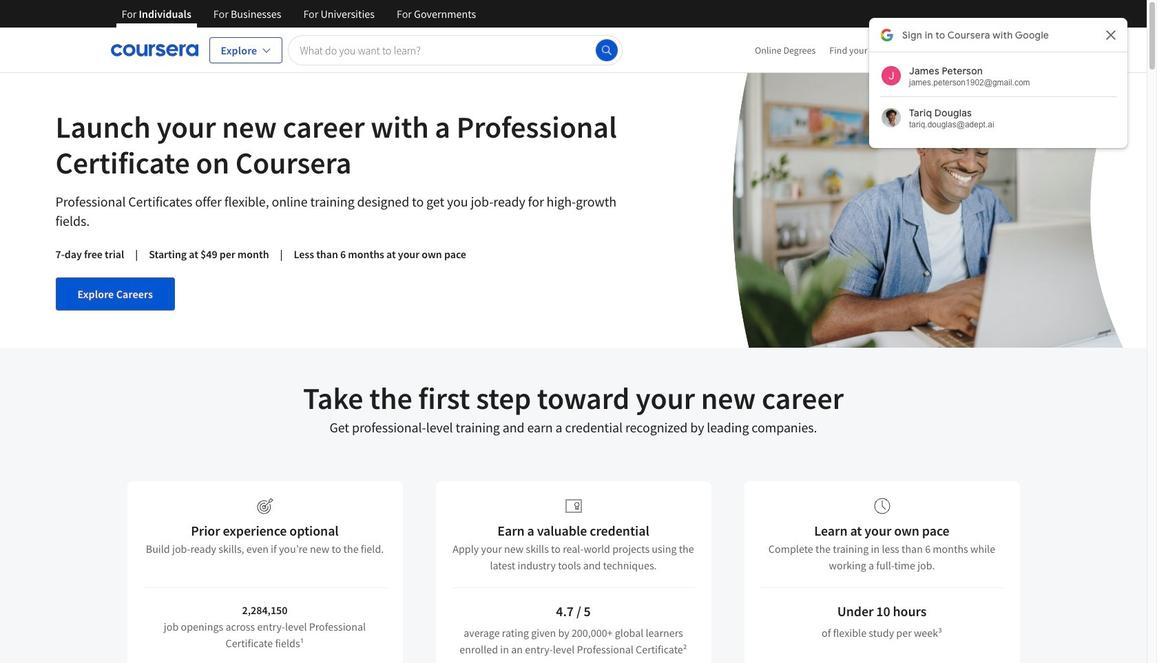 Task type: vqa. For each thing, say whether or not it's contained in the screenshot.
report
no



Task type: locate. For each thing, give the bounding box(es) containing it.
None search field
[[288, 35, 622, 65]]

coursera image
[[111, 39, 198, 61]]

What do you want to learn? text field
[[288, 35, 622, 65]]



Task type: describe. For each thing, give the bounding box(es) containing it.
banner navigation
[[111, 0, 487, 38]]



